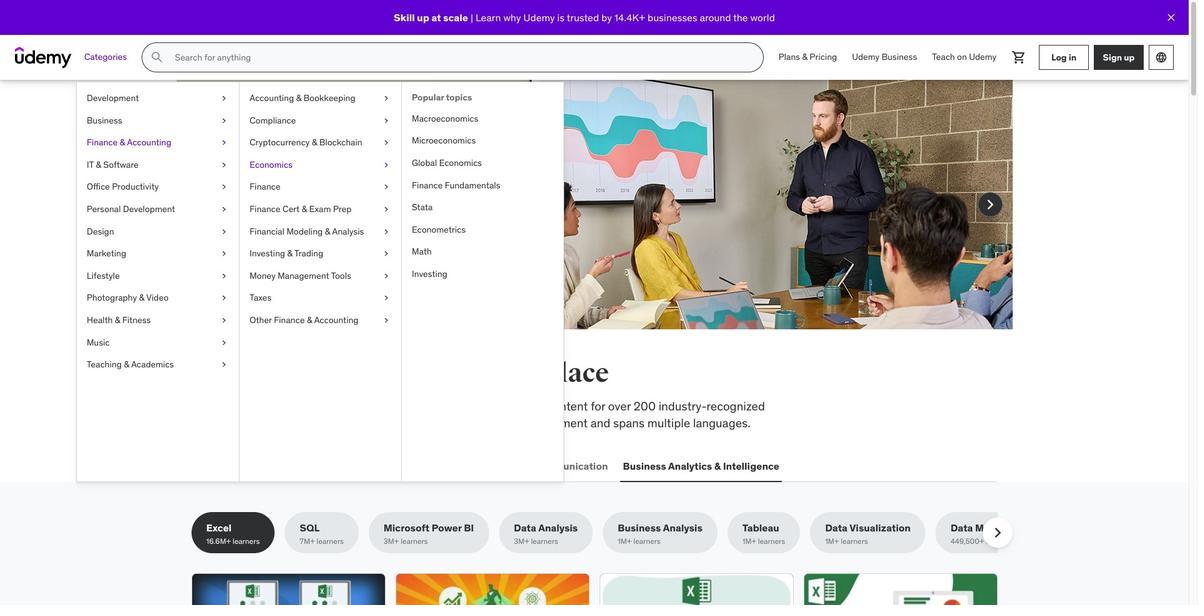 Task type: vqa. For each thing, say whether or not it's contained in the screenshot.
Visualization
yes



Task type: describe. For each thing, give the bounding box(es) containing it.
finance link
[[240, 176, 402, 199]]

blockchain
[[320, 137, 363, 148]]

accounting & bookkeeping link
[[240, 87, 402, 110]]

financial
[[250, 226, 285, 237]]

global economics link
[[402, 152, 564, 175]]

& for pricing
[[803, 51, 808, 63]]

xsmall image for music
[[219, 337, 229, 349]]

xsmall image for accounting & bookkeeping
[[382, 92, 392, 105]]

& for fitness
[[115, 315, 120, 326]]

lifestyle
[[87, 270, 120, 281]]

14.4k+
[[615, 11, 646, 24]]

critical
[[242, 399, 277, 414]]

skill
[[394, 11, 415, 24]]

ready-
[[295, 134, 359, 160]]

finance & accounting
[[87, 137, 171, 148]]

xsmall image for financial modeling & analysis
[[382, 226, 392, 238]]

plans & pricing
[[779, 51, 838, 63]]

other finance & accounting link
[[240, 310, 402, 332]]

why for scale
[[504, 11, 521, 24]]

xsmall image for compliance
[[382, 115, 392, 127]]

analysis for data
[[539, 522, 578, 535]]

businesses
[[648, 11, 698, 24]]

econometrics link
[[402, 219, 564, 241]]

professional
[[451, 416, 516, 431]]

udemy business link
[[845, 42, 925, 72]]

stata link
[[402, 197, 564, 219]]

1 horizontal spatial the
[[734, 11, 748, 24]]

data visualization 1m+ learners
[[826, 522, 911, 547]]

& inside button
[[715, 460, 721, 472]]

learners inside microsoft power bi 3m+ learners
[[401, 537, 428, 547]]

1m+ for business analysis
[[618, 537, 632, 547]]

request a demo link
[[236, 233, 328, 263]]

up for skill
[[417, 11, 430, 24]]

udemy business
[[853, 51, 918, 63]]

world
[[751, 11, 776, 24]]

for
[[591, 399, 606, 414]]

academics
[[131, 359, 174, 370]]

web development
[[194, 460, 281, 472]]

xsmall image for economics
[[382, 159, 392, 171]]

& for video
[[139, 292, 144, 304]]

xsmall image for teaching & academics
[[219, 359, 229, 371]]

analysis for business
[[663, 522, 703, 535]]

trading
[[295, 248, 324, 259]]

technical
[[380, 399, 428, 414]]

sign up link
[[1095, 45, 1145, 70]]

teach
[[933, 51, 956, 63]]

catalog
[[286, 416, 325, 431]]

visualization
[[850, 522, 911, 535]]

learners inside data analysis 3m+ learners
[[531, 537, 559, 547]]

log in link
[[1040, 45, 1090, 70]]

xsmall image for personal development
[[219, 204, 229, 216]]

design
[[87, 226, 114, 237]]

udemy inside build ready-for- anything teams see why leading organizations choose to learn with udemy business.
[[262, 207, 299, 222]]

close image
[[1166, 11, 1178, 24]]

leadership button
[[385, 452, 443, 482]]

excel
[[206, 522, 232, 535]]

analytics
[[669, 460, 713, 472]]

xsmall image for development
[[219, 92, 229, 105]]

fitness
[[122, 315, 151, 326]]

accounting & bookkeeping
[[250, 92, 356, 104]]

well-
[[378, 416, 404, 431]]

leadership
[[387, 460, 440, 472]]

business analytics & intelligence button
[[621, 452, 782, 482]]

health
[[87, 315, 113, 326]]

xsmall image for marketing
[[219, 248, 229, 260]]

xsmall image for office productivity
[[219, 181, 229, 194]]

finance for finance fundamentals
[[412, 180, 443, 191]]

economics inside the economics link
[[250, 159, 293, 170]]

math
[[412, 246, 432, 257]]

build ready-for- anything teams see why leading organizations choose to learn with udemy business.
[[236, 134, 481, 222]]

data for data visualization
[[826, 522, 848, 535]]

sql
[[300, 522, 320, 535]]

why for anything
[[260, 190, 281, 205]]

demo
[[293, 241, 321, 254]]

office productivity
[[87, 181, 159, 193]]

1m+ inside tableau 1m+ learners
[[743, 537, 757, 547]]

workplace
[[280, 399, 335, 414]]

learn
[[476, 11, 501, 24]]

finance fundamentals link
[[402, 175, 564, 197]]

fundamentals
[[445, 180, 501, 191]]

economics element
[[402, 82, 564, 482]]

& for blockchain
[[312, 137, 317, 148]]

microsoft
[[384, 522, 430, 535]]

investing & trading
[[250, 248, 324, 259]]

data modeling 449,500+ learners
[[951, 522, 1021, 547]]

covering
[[191, 399, 239, 414]]

macroeconomics
[[412, 113, 479, 124]]

place
[[544, 358, 609, 390]]

for-
[[359, 134, 395, 160]]

xsmall image for photography & video
[[219, 292, 229, 305]]

xsmall image for taxes
[[382, 292, 392, 305]]

pricing
[[810, 51, 838, 63]]

financial modeling & analysis link
[[240, 221, 402, 243]]

cryptocurrency & blockchain link
[[240, 132, 402, 154]]

3m+ inside data analysis 3m+ learners
[[514, 537, 530, 547]]

xsmall image for finance cert & exam prep
[[382, 204, 392, 216]]

is
[[558, 11, 565, 24]]

modeling for data
[[976, 522, 1021, 535]]

money management tools
[[250, 270, 351, 281]]

udemy image
[[15, 47, 72, 68]]

other
[[250, 315, 272, 326]]

with
[[236, 207, 259, 222]]

finance for finance cert & exam prep
[[250, 204, 281, 215]]

to inside build ready-for- anything teams see why leading organizations choose to learn with udemy business.
[[440, 190, 451, 205]]

teach on udemy link
[[925, 42, 1005, 72]]

global economics
[[412, 157, 482, 169]]

it
[[87, 159, 94, 170]]

development for web
[[218, 460, 281, 472]]

learners inside data visualization 1m+ learners
[[841, 537, 869, 547]]

prep
[[520, 399, 545, 414]]

xsmall image for investing & trading
[[382, 248, 392, 260]]

submit search image
[[150, 50, 165, 65]]

video
[[146, 292, 169, 304]]

and
[[591, 416, 611, 431]]

all the skills you need in one place
[[191, 358, 609, 390]]

health & fitness
[[87, 315, 151, 326]]

including
[[469, 399, 517, 414]]

skills inside covering critical workplace skills to technical topics, including prep content for over 200 industry-recognized certifications, our catalog supports well-rounded professional development and spans multiple languages.
[[337, 399, 364, 414]]

1 horizontal spatial in
[[1069, 52, 1077, 63]]

xsmall image for other finance & accounting
[[382, 315, 392, 327]]

learn
[[454, 190, 481, 205]]

economics link
[[240, 154, 402, 176]]

0 vertical spatial development
[[87, 92, 139, 104]]

spans
[[614, 416, 645, 431]]

microeconomics
[[412, 135, 476, 146]]

software
[[103, 159, 139, 170]]

web
[[194, 460, 215, 472]]

learners inside 'business analysis 1m+ learners'
[[634, 537, 661, 547]]



Task type: locate. For each thing, give the bounding box(es) containing it.
the left world
[[734, 11, 748, 24]]

modeling up 449,500+
[[976, 522, 1021, 535]]

0 vertical spatial skills
[[278, 358, 345, 390]]

xsmall image inside financial modeling & analysis link
[[382, 226, 392, 238]]

udemy right pricing
[[853, 51, 880, 63]]

1 vertical spatial next image
[[988, 523, 1008, 543]]

2 horizontal spatial analysis
[[663, 522, 703, 535]]

0 vertical spatial accounting
[[250, 92, 294, 104]]

0 horizontal spatial why
[[260, 190, 281, 205]]

topics
[[446, 92, 472, 103]]

exam
[[309, 204, 331, 215]]

why right learn
[[504, 11, 521, 24]]

cryptocurrency
[[250, 137, 310, 148]]

need
[[400, 358, 460, 390]]

2 vertical spatial accounting
[[314, 315, 359, 326]]

1 horizontal spatial modeling
[[976, 522, 1021, 535]]

up for sign
[[1125, 52, 1136, 63]]

next image inside carousel element
[[981, 195, 1001, 215]]

1 horizontal spatial up
[[1125, 52, 1136, 63]]

covering critical workplace skills to technical topics, including prep content for over 200 industry-recognized certifications, our catalog supports well-rounded professional development and spans multiple languages.
[[191, 399, 766, 431]]

economics inside global economics link
[[439, 157, 482, 169]]

math link
[[402, 241, 564, 263]]

modeling up demo
[[287, 226, 323, 237]]

1 horizontal spatial accounting
[[250, 92, 294, 104]]

the
[[734, 11, 748, 24], [233, 358, 273, 390]]

organizations
[[325, 190, 397, 205]]

xsmall image inside finance "link"
[[382, 181, 392, 194]]

1 horizontal spatial 1m+
[[743, 537, 757, 547]]

& inside 'link'
[[96, 159, 101, 170]]

accounting down taxes link
[[314, 315, 359, 326]]

1 horizontal spatial analysis
[[539, 522, 578, 535]]

udemy inside 'link'
[[853, 51, 880, 63]]

xsmall image inside finance & accounting link
[[219, 137, 229, 149]]

0 horizontal spatial the
[[233, 358, 273, 390]]

business for business
[[87, 115, 122, 126]]

global
[[412, 157, 437, 169]]

marketing
[[87, 248, 126, 259]]

finance down global at top left
[[412, 180, 443, 191]]

1m+ inside 'business analysis 1m+ learners'
[[618, 537, 632, 547]]

accounting
[[250, 92, 294, 104], [127, 137, 171, 148], [314, 315, 359, 326]]

xsmall image inside "finance cert & exam prep" link
[[382, 204, 392, 216]]

the up critical
[[233, 358, 273, 390]]

finance cert & exam prep
[[250, 204, 352, 215]]

in up including on the left of the page
[[465, 358, 489, 390]]

to left learn
[[440, 190, 451, 205]]

|
[[471, 11, 474, 24]]

xsmall image inside music link
[[219, 337, 229, 349]]

& for trading
[[287, 248, 293, 259]]

xsmall image for design
[[219, 226, 229, 238]]

sign
[[1104, 52, 1123, 63]]

personal
[[87, 204, 121, 215]]

1 1m+ from the left
[[618, 537, 632, 547]]

business inside button
[[623, 460, 667, 472]]

business analytics & intelligence
[[623, 460, 780, 472]]

0 horizontal spatial analysis
[[332, 226, 364, 237]]

Search for anything text field
[[173, 47, 749, 68]]

stata
[[412, 202, 433, 213]]

0 vertical spatial to
[[440, 190, 451, 205]]

request a demo
[[244, 241, 321, 254]]

investing for investing
[[412, 268, 448, 280]]

0 vertical spatial up
[[417, 11, 430, 24]]

learners inside excel 16.6m+ learners
[[233, 537, 260, 547]]

& down taxes link
[[307, 315, 312, 326]]

& right the health
[[115, 315, 120, 326]]

data inside data analysis 3m+ learners
[[514, 522, 537, 535]]

0 vertical spatial modeling
[[287, 226, 323, 237]]

our
[[266, 416, 283, 431]]

teaching
[[87, 359, 122, 370]]

xsmall image inside teaching & academics link
[[219, 359, 229, 371]]

business inside 'link'
[[882, 51, 918, 63]]

data inside data visualization 1m+ learners
[[826, 522, 848, 535]]

1 vertical spatial development
[[123, 204, 175, 215]]

popular topics
[[412, 92, 472, 103]]

photography
[[87, 292, 137, 304]]

development down office productivity link
[[123, 204, 175, 215]]

carousel element
[[176, 80, 1013, 360]]

economics up the finance fundamentals
[[439, 157, 482, 169]]

sql 7m+ learners
[[300, 522, 344, 547]]

economics down cryptocurrency
[[250, 159, 293, 170]]

rounded
[[404, 416, 448, 431]]

up
[[417, 11, 430, 24], [1125, 52, 1136, 63]]

1 vertical spatial to
[[367, 399, 377, 414]]

xsmall image inside photography & video link
[[219, 292, 229, 305]]

up right sign
[[1125, 52, 1136, 63]]

a
[[286, 241, 291, 254]]

modeling for financial
[[287, 226, 323, 237]]

in right log
[[1069, 52, 1077, 63]]

4 learners from the left
[[531, 537, 559, 547]]

xsmall image for finance & accounting
[[219, 137, 229, 149]]

data up 449,500+
[[951, 522, 974, 535]]

3 learners from the left
[[401, 537, 428, 547]]

analysis inside 'business analysis 1m+ learners'
[[663, 522, 703, 535]]

learners inside data modeling 449,500+ learners
[[987, 537, 1014, 547]]

teaching & academics link
[[77, 354, 239, 376]]

0 vertical spatial why
[[504, 11, 521, 24]]

it & software link
[[77, 154, 239, 176]]

& down compliance link
[[312, 137, 317, 148]]

& left demo
[[287, 248, 293, 259]]

office productivity link
[[77, 176, 239, 199]]

compliance
[[250, 115, 296, 126]]

xsmall image inside health & fitness link
[[219, 315, 229, 327]]

1m+ inside data visualization 1m+ learners
[[826, 537, 840, 547]]

0 vertical spatial in
[[1069, 52, 1077, 63]]

& right it
[[96, 159, 101, 170]]

xsmall image for finance
[[382, 181, 392, 194]]

& for academics
[[124, 359, 129, 370]]

money management tools link
[[240, 265, 402, 287]]

& for software
[[96, 159, 101, 170]]

& left bookkeeping
[[296, 92, 302, 104]]

0 horizontal spatial accounting
[[127, 137, 171, 148]]

2 vertical spatial development
[[218, 460, 281, 472]]

xsmall image inside personal development link
[[219, 204, 229, 216]]

learners inside tableau 1m+ learners
[[759, 537, 786, 547]]

& right analytics on the right bottom of the page
[[715, 460, 721, 472]]

xsmall image inside the economics link
[[382, 159, 392, 171]]

1 vertical spatial up
[[1125, 52, 1136, 63]]

investing down math
[[412, 268, 448, 280]]

marketing link
[[77, 243, 239, 265]]

development link
[[77, 87, 239, 110]]

1 horizontal spatial 3m+
[[514, 537, 530, 547]]

to inside covering critical workplace skills to technical topics, including prep content for over 200 industry-recognized certifications, our catalog supports well-rounded professional development and spans multiple languages.
[[367, 399, 377, 414]]

& up software
[[120, 137, 125, 148]]

bi
[[464, 522, 474, 535]]

0 horizontal spatial economics
[[250, 159, 293, 170]]

cryptocurrency & blockchain
[[250, 137, 363, 148]]

categories button
[[77, 42, 134, 72]]

udemy up financial
[[262, 207, 299, 222]]

economics
[[439, 157, 482, 169], [250, 159, 293, 170]]

0 horizontal spatial in
[[465, 358, 489, 390]]

0 vertical spatial the
[[734, 11, 748, 24]]

xsmall image inside compliance link
[[382, 115, 392, 127]]

accounting down the business "link"
[[127, 137, 171, 148]]

0 vertical spatial investing
[[250, 248, 285, 259]]

3m+ inside microsoft power bi 3m+ learners
[[384, 537, 399, 547]]

8 learners from the left
[[987, 537, 1014, 547]]

why
[[504, 11, 521, 24], [260, 190, 281, 205]]

data right bi
[[514, 522, 537, 535]]

0 horizontal spatial modeling
[[287, 226, 323, 237]]

& down business.
[[325, 226, 330, 237]]

1 vertical spatial the
[[233, 358, 273, 390]]

udemy left is
[[524, 11, 555, 24]]

& right cert on the left of the page
[[302, 204, 307, 215]]

analysis inside data analysis 3m+ learners
[[539, 522, 578, 535]]

xsmall image inside design link
[[219, 226, 229, 238]]

skills
[[278, 358, 345, 390], [337, 399, 364, 414]]

sign up
[[1104, 52, 1136, 63]]

udemy right "on"
[[970, 51, 997, 63]]

finance up with
[[250, 181, 281, 193]]

skills up workplace
[[278, 358, 345, 390]]

1m+ for data visualization
[[826, 537, 840, 547]]

1 vertical spatial in
[[465, 358, 489, 390]]

& left "video"
[[139, 292, 144, 304]]

xsmall image
[[382, 92, 392, 105], [219, 159, 229, 171], [382, 159, 392, 171], [382, 181, 392, 194], [219, 204, 229, 216], [382, 226, 392, 238], [219, 248, 229, 260], [382, 248, 392, 260], [382, 270, 392, 282], [382, 292, 392, 305], [219, 315, 229, 327], [382, 315, 392, 327]]

finance for finance & accounting
[[87, 137, 118, 148]]

xsmall image for health & fitness
[[219, 315, 229, 327]]

& right 'plans'
[[803, 51, 808, 63]]

xsmall image for cryptocurrency & blockchain
[[382, 137, 392, 149]]

prep
[[333, 204, 352, 215]]

leading
[[284, 190, 322, 205]]

one
[[494, 358, 539, 390]]

to up "supports"
[[367, 399, 377, 414]]

3 1m+ from the left
[[826, 537, 840, 547]]

xsmall image inside lifestyle link
[[219, 270, 229, 282]]

finance up financial
[[250, 204, 281, 215]]

econometrics
[[412, 224, 466, 235]]

build
[[236, 134, 291, 160]]

xsmall image for business
[[219, 115, 229, 127]]

up left at
[[417, 11, 430, 24]]

development for personal
[[123, 204, 175, 215]]

development down categories dropdown button
[[87, 92, 139, 104]]

investing inside economics "element"
[[412, 268, 448, 280]]

3 data from the left
[[951, 522, 974, 535]]

7m+
[[300, 537, 315, 547]]

tableau 1m+ learners
[[743, 522, 786, 547]]

1 vertical spatial why
[[260, 190, 281, 205]]

1 horizontal spatial investing
[[412, 268, 448, 280]]

xsmall image inside office productivity link
[[219, 181, 229, 194]]

6 learners from the left
[[759, 537, 786, 547]]

data left visualization
[[826, 522, 848, 535]]

next image inside topic filters element
[[988, 523, 1008, 543]]

office
[[87, 181, 110, 193]]

taxes
[[250, 292, 272, 304]]

investing for investing & trading
[[250, 248, 285, 259]]

business inside "link"
[[87, 115, 122, 126]]

1 vertical spatial investing
[[412, 268, 448, 280]]

0 vertical spatial next image
[[981, 195, 1001, 215]]

7 learners from the left
[[841, 537, 869, 547]]

xsmall image for it & software
[[219, 159, 229, 171]]

1 horizontal spatial economics
[[439, 157, 482, 169]]

5 learners from the left
[[634, 537, 661, 547]]

1 vertical spatial modeling
[[976, 522, 1021, 535]]

business for business analytics & intelligence
[[623, 460, 667, 472]]

why right see
[[260, 190, 281, 205]]

2 1m+ from the left
[[743, 537, 757, 547]]

taxes link
[[240, 287, 402, 310]]

xsmall image
[[219, 92, 229, 105], [219, 115, 229, 127], [382, 115, 392, 127], [219, 137, 229, 149], [382, 137, 392, 149], [219, 181, 229, 194], [382, 204, 392, 216], [219, 226, 229, 238], [219, 270, 229, 282], [219, 292, 229, 305], [219, 337, 229, 349], [219, 359, 229, 371]]

data for data modeling
[[951, 522, 974, 535]]

data for data analysis
[[514, 522, 537, 535]]

1 horizontal spatial why
[[504, 11, 521, 24]]

multiple
[[648, 416, 691, 431]]

1 3m+ from the left
[[384, 537, 399, 547]]

compliance link
[[240, 110, 402, 132]]

next image for carousel element
[[981, 195, 1001, 215]]

business inside 'business analysis 1m+ learners'
[[618, 522, 661, 535]]

finance up 'it & software'
[[87, 137, 118, 148]]

why inside build ready-for- anything teams see why leading organizations choose to learn with udemy business.
[[260, 190, 281, 205]]

finance fundamentals
[[412, 180, 501, 191]]

next image
[[981, 195, 1001, 215], [988, 523, 1008, 543]]

2 horizontal spatial data
[[951, 522, 974, 535]]

microsoft power bi 3m+ learners
[[384, 522, 474, 547]]

xsmall image inside other finance & accounting link
[[382, 315, 392, 327]]

xsmall image inside the business "link"
[[219, 115, 229, 127]]

xsmall image for money management tools
[[382, 270, 392, 282]]

web development button
[[191, 452, 284, 482]]

communication
[[533, 460, 608, 472]]

next image for topic filters element
[[988, 523, 1008, 543]]

xsmall image inside money management tools link
[[382, 270, 392, 282]]

microeconomics link
[[402, 130, 564, 152]]

finance inside economics "element"
[[412, 180, 443, 191]]

excel 16.6m+ learners
[[206, 522, 260, 547]]

1 horizontal spatial to
[[440, 190, 451, 205]]

data analysis 3m+ learners
[[514, 522, 578, 547]]

choose a language image
[[1156, 51, 1168, 64]]

0 horizontal spatial investing
[[250, 248, 285, 259]]

shopping cart with 0 items image
[[1012, 50, 1027, 65]]

2 3m+ from the left
[[514, 537, 530, 547]]

& for accounting
[[120, 137, 125, 148]]

anything
[[236, 159, 326, 185]]

xsmall image inside investing & trading link
[[382, 248, 392, 260]]

0 horizontal spatial 1m+
[[618, 537, 632, 547]]

investing left a
[[250, 248, 285, 259]]

xsmall image inside it & software 'link'
[[219, 159, 229, 171]]

macroeconomics link
[[402, 108, 564, 130]]

development inside button
[[218, 460, 281, 472]]

topic filters element
[[191, 513, 1036, 554]]

1 horizontal spatial data
[[826, 522, 848, 535]]

0 horizontal spatial 3m+
[[384, 537, 399, 547]]

development right web
[[218, 460, 281, 472]]

scale
[[444, 11, 468, 24]]

1 vertical spatial accounting
[[127, 137, 171, 148]]

xsmall image inside "marketing" 'link'
[[219, 248, 229, 260]]

2 learners from the left
[[317, 537, 344, 547]]

skills up "supports"
[[337, 399, 364, 414]]

0 horizontal spatial data
[[514, 522, 537, 535]]

around
[[700, 11, 732, 24]]

xsmall image inside taxes link
[[382, 292, 392, 305]]

data inside data modeling 449,500+ learners
[[951, 522, 974, 535]]

modeling inside data modeling 449,500+ learners
[[976, 522, 1021, 535]]

finance right 'other'
[[274, 315, 305, 326]]

0 horizontal spatial to
[[367, 399, 377, 414]]

xsmall image for lifestyle
[[219, 270, 229, 282]]

other finance & accounting
[[250, 315, 359, 326]]

2 horizontal spatial accounting
[[314, 315, 359, 326]]

content
[[547, 399, 588, 414]]

categories
[[84, 51, 127, 63]]

accounting up compliance
[[250, 92, 294, 104]]

business.
[[302, 207, 353, 222]]

& right 'teaching'
[[124, 359, 129, 370]]

1 vertical spatial skills
[[337, 399, 364, 414]]

trusted
[[567, 11, 599, 24]]

teaching & academics
[[87, 359, 174, 370]]

xsmall image inside the 'accounting & bookkeeping' link
[[382, 92, 392, 105]]

xsmall image inside cryptocurrency & blockchain link
[[382, 137, 392, 149]]

xsmall image inside development link
[[219, 92, 229, 105]]

learners inside sql 7m+ learners
[[317, 537, 344, 547]]

finance inside "link"
[[250, 181, 281, 193]]

0 horizontal spatial up
[[417, 11, 430, 24]]

personal development
[[87, 204, 175, 215]]

1 learners from the left
[[233, 537, 260, 547]]

& for bookkeeping
[[296, 92, 302, 104]]

2 data from the left
[[826, 522, 848, 535]]

business for business analysis 1m+ learners
[[618, 522, 661, 535]]

2 horizontal spatial 1m+
[[826, 537, 840, 547]]

1 data from the left
[[514, 522, 537, 535]]

1m+
[[618, 537, 632, 547], [743, 537, 757, 547], [826, 537, 840, 547]]



